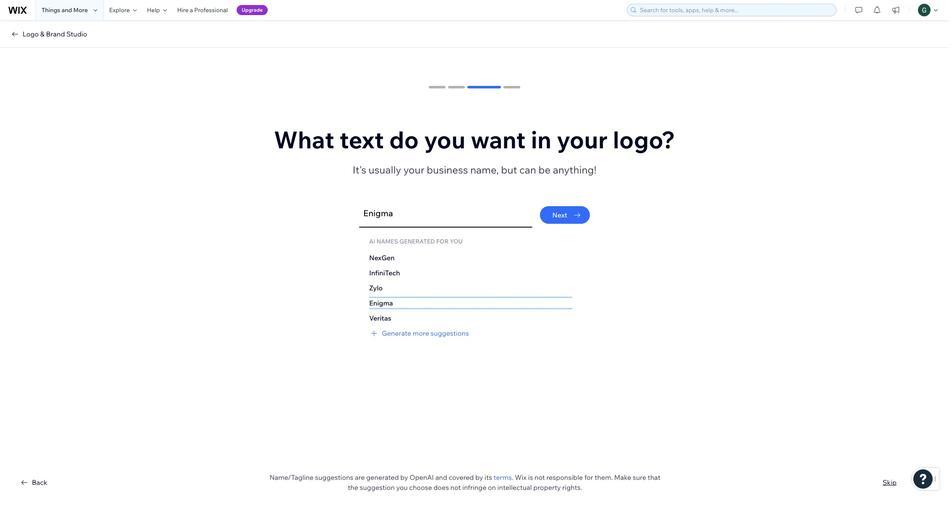 Task type: vqa. For each thing, say whether or not it's contained in the screenshot.
Add Another Option button
no



Task type: locate. For each thing, give the bounding box(es) containing it.
0 horizontal spatial your
[[404, 164, 424, 176]]

you
[[450, 238, 463, 245]]

text
[[340, 125, 384, 154]]

and left more
[[62, 6, 72, 14]]

suggestions inside button
[[431, 329, 469, 338]]

1 horizontal spatial you
[[424, 125, 466, 154]]

suggestions
[[431, 329, 469, 338], [315, 474, 353, 482]]

covered
[[449, 474, 474, 482]]

not
[[535, 474, 545, 482], [450, 484, 461, 492]]

for
[[436, 238, 449, 245]]

responsible
[[546, 474, 583, 482]]

logo & brand studio button
[[10, 29, 87, 39]]

the
[[348, 484, 358, 492]]

sure
[[633, 474, 646, 482]]

its
[[485, 474, 492, 482]]

openai
[[410, 474, 434, 482]]

0 horizontal spatial not
[[450, 484, 461, 492]]

nexgen
[[369, 254, 395, 262]]

0 vertical spatial and
[[62, 6, 72, 14]]

rights.
[[562, 484, 582, 492]]

explore
[[109, 6, 130, 14]]

names
[[377, 238, 398, 245]]

0 vertical spatial your
[[557, 125, 608, 154]]

0 vertical spatial not
[[535, 474, 545, 482]]

1 horizontal spatial your
[[557, 125, 608, 154]]

you
[[424, 125, 466, 154], [396, 484, 408, 492]]

0 horizontal spatial and
[[62, 6, 72, 14]]

0 horizontal spatial by
[[400, 474, 408, 482]]

zylo button
[[369, 283, 572, 293]]

1 horizontal spatial by
[[475, 474, 483, 482]]

enigma
[[369, 299, 393, 308]]

0 vertical spatial suggestions
[[431, 329, 469, 338]]

. wix is not responsible for them. make sure that the suggestion you choose does not infringe on intellectual property rights.
[[348, 474, 660, 492]]

and
[[62, 6, 72, 14], [435, 474, 447, 482]]

more
[[73, 6, 88, 14]]

1 vertical spatial your
[[404, 164, 424, 176]]

upgrade
[[242, 7, 263, 13]]

back
[[32, 479, 47, 487]]

logo
[[23, 30, 39, 38]]

ai
[[369, 238, 375, 245]]

skip button
[[883, 478, 897, 488]]

veritas
[[369, 314, 391, 323]]

that
[[648, 474, 660, 482]]

1 vertical spatial suggestions
[[315, 474, 353, 482]]

2 by from the left
[[475, 474, 483, 482]]

not right the is at the bottom right of the page
[[535, 474, 545, 482]]

1 horizontal spatial suggestions
[[431, 329, 469, 338]]

nexgen button
[[369, 253, 572, 263]]

1 horizontal spatial and
[[435, 474, 447, 482]]

terms
[[494, 474, 512, 482]]

0 horizontal spatial suggestions
[[315, 474, 353, 482]]

.
[[512, 474, 513, 482]]

hire
[[177, 6, 188, 14]]

suggestions up the at the bottom
[[315, 474, 353, 482]]

your right usually
[[404, 164, 424, 176]]

be
[[539, 164, 551, 176]]

1 vertical spatial you
[[396, 484, 408, 492]]

infinitech
[[369, 269, 400, 277]]

1 vertical spatial not
[[450, 484, 461, 492]]

by left its
[[475, 474, 483, 482]]

what text do you want in your logo?
[[274, 125, 675, 154]]

0 horizontal spatial you
[[396, 484, 408, 492]]

your
[[557, 125, 608, 154], [404, 164, 424, 176]]

enigma button
[[369, 298, 572, 308]]

does
[[434, 484, 449, 492]]

intellectual
[[497, 484, 532, 492]]

your up anything!
[[557, 125, 608, 154]]

do
[[389, 125, 419, 154]]

generated
[[399, 238, 435, 245]]

want
[[471, 125, 526, 154]]

by left openai
[[400, 474, 408, 482]]

and up does
[[435, 474, 447, 482]]

help
[[147, 6, 160, 14]]

you down name/tagline suggestions are generated by openai and covered by its terms
[[396, 484, 408, 492]]

is
[[528, 474, 533, 482]]

you up the business
[[424, 125, 466, 154]]

suggestions down veritas button
[[431, 329, 469, 338]]

not down covered at the bottom left of the page
[[450, 484, 461, 492]]

them.
[[595, 474, 613, 482]]

veritas button
[[369, 313, 572, 324]]

0 vertical spatial you
[[424, 125, 466, 154]]

infringe
[[462, 484, 486, 492]]

business
[[427, 164, 468, 176]]

more
[[413, 329, 429, 338]]

Search for tools, apps, help & more... field
[[637, 4, 834, 16]]

by
[[400, 474, 408, 482], [475, 474, 483, 482]]



Task type: describe. For each thing, give the bounding box(es) containing it.
what
[[274, 125, 334, 154]]

generate more suggestions button
[[369, 329, 572, 339]]

name,
[[470, 164, 499, 176]]

1 horizontal spatial not
[[535, 474, 545, 482]]

generate
[[382, 329, 411, 338]]

you inside . wix is not responsible for them. make sure that the suggestion you choose does not infringe on intellectual property rights.
[[396, 484, 408, 492]]

generated
[[366, 474, 399, 482]]

ai names generated for you
[[369, 238, 463, 245]]

hire a professional link
[[172, 0, 233, 20]]

hire a professional
[[177, 6, 228, 14]]

logo?
[[613, 125, 675, 154]]

for
[[584, 474, 593, 482]]

terms button
[[494, 473, 512, 483]]

can
[[519, 164, 536, 176]]

skip
[[883, 479, 897, 487]]

suggestion
[[360, 484, 395, 492]]

name/tagline suggestions are generated by openai and covered by its terms
[[270, 474, 512, 482]]

it's usually your business name, but can be anything!
[[353, 164, 596, 176]]

generate more suggestions
[[382, 329, 469, 338]]

infinitech button
[[369, 268, 572, 278]]

next button
[[540, 206, 590, 224]]

property
[[533, 484, 561, 492]]

upgrade button
[[237, 5, 268, 15]]

things and more
[[42, 6, 88, 14]]

on
[[488, 484, 496, 492]]

&
[[40, 30, 45, 38]]

back button
[[19, 478, 47, 488]]

brand
[[46, 30, 65, 38]]

help button
[[142, 0, 172, 20]]

are
[[355, 474, 365, 482]]

choose
[[409, 484, 432, 492]]

logo & brand studio
[[23, 30, 87, 38]]

it's
[[353, 164, 366, 176]]

e.g., Your business name text field
[[363, 203, 521, 224]]

but
[[501, 164, 517, 176]]

things
[[42, 6, 60, 14]]

wix
[[515, 474, 527, 482]]

anything!
[[553, 164, 596, 176]]

next
[[552, 211, 567, 219]]

studio
[[66, 30, 87, 38]]

zylo
[[369, 284, 383, 292]]

a
[[190, 6, 193, 14]]

usually
[[369, 164, 401, 176]]

1 by from the left
[[400, 474, 408, 482]]

make
[[614, 474, 631, 482]]

professional
[[194, 6, 228, 14]]

name/tagline
[[270, 474, 314, 482]]

in
[[531, 125, 552, 154]]

1 vertical spatial and
[[435, 474, 447, 482]]



